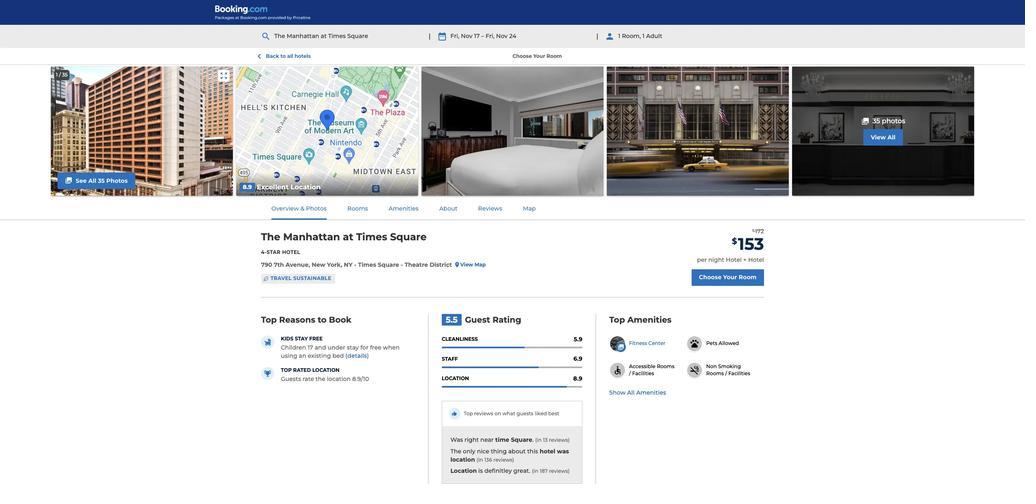 Task type: locate. For each thing, give the bounding box(es) containing it.
2 horizontal spatial hotel
[[748, 256, 764, 264]]

top left reasons
[[261, 315, 277, 325]]

0 horizontal spatial /
[[59, 72, 61, 78]]

best
[[548, 410, 559, 417]]

view for view map
[[460, 261, 473, 268]]

1 | from the left
[[429, 32, 431, 40]]

1 vertical spatial at
[[343, 231, 353, 243]]

4-
[[261, 249, 267, 255]]

0 vertical spatial reviews)
[[549, 437, 570, 443]]

0 horizontal spatial map
[[475, 261, 486, 268]]

1 horizontal spatial fri,
[[486, 32, 495, 40]]

0 vertical spatial view
[[871, 134, 886, 141]]

rooms button
[[337, 198, 378, 220]]

0 horizontal spatial top
[[261, 315, 277, 325]]

view
[[871, 134, 886, 141], [460, 261, 473, 268]]

hotel right star
[[282, 249, 300, 255]]

view inside button
[[460, 261, 473, 268]]

choose
[[513, 53, 532, 59], [699, 274, 722, 281]]

manhattan
[[287, 32, 319, 40], [283, 231, 340, 243]]

0 horizontal spatial fri,
[[451, 32, 459, 40]]

room,
[[622, 32, 641, 40]]

17 left and
[[308, 344, 313, 351]]

back to all hotels button
[[254, 51, 311, 61]]

sustainable
[[293, 275, 331, 281]]

all right see
[[88, 177, 96, 184]]

top
[[261, 315, 277, 325], [609, 315, 625, 325], [464, 410, 473, 417]]

cleanliness
[[442, 336, 478, 342]]

1 vertical spatial manhattan
[[283, 231, 340, 243]]

travel
[[271, 275, 292, 281]]

1 horizontal spatial |
[[596, 32, 598, 40]]

2 vertical spatial 35
[[98, 177, 105, 184]]

(in 136 reviews)
[[477, 457, 514, 463]]

manhattan down the '&'
[[283, 231, 340, 243]]

0 vertical spatial times
[[328, 32, 346, 40]]

1 facilities from the left
[[632, 370, 654, 376]]

1 vertical spatial $
[[732, 236, 737, 246]]

reviews) right 187
[[549, 468, 570, 474]]

thing
[[491, 448, 507, 455]]

back to all hotels
[[266, 53, 311, 59]]

8.9 left excellent
[[243, 183, 252, 191]]

all for show
[[627, 389, 635, 396]]

location right the
[[327, 375, 351, 383]]

1 horizontal spatial times
[[356, 231, 387, 243]]

1 vertical spatial 35
[[873, 117, 880, 125]]

0 vertical spatial choose
[[513, 53, 532, 59]]

35 inside "1 / 35" button
[[62, 72, 68, 78]]

show
[[609, 389, 626, 396]]

fri,
[[451, 32, 459, 40], [486, 32, 495, 40]]

(in
[[535, 437, 542, 443], [477, 457, 483, 463], [532, 468, 538, 474]]

smoking
[[718, 363, 741, 369]]

1 horizontal spatial 8.9
[[573, 375, 582, 382]]

rated
[[293, 367, 311, 373]]

using
[[281, 352, 297, 360]]

17 inside children 17 and under stay for free when using an existing bed
[[308, 344, 313, 351]]

&
[[301, 205, 305, 212]]

1 vertical spatial all
[[88, 177, 96, 184]]

fri, right –
[[486, 32, 495, 40]]

1 horizontal spatial your
[[723, 274, 737, 281]]

reviews) down thing
[[494, 457, 514, 463]]

1 vertical spatial view
[[460, 261, 473, 268]]

all
[[888, 134, 896, 141], [88, 177, 96, 184], [627, 389, 635, 396]]

photos right the '&'
[[306, 205, 327, 212]]

star
[[267, 249, 281, 255]]

fri, left –
[[451, 32, 459, 40]]

1 nov from the left
[[461, 32, 473, 40]]

17 left –
[[474, 32, 480, 40]]

1 vertical spatial location
[[451, 456, 475, 463]]

0 horizontal spatial 35
[[62, 72, 68, 78]]

1 horizontal spatial location
[[451, 456, 475, 463]]

facilities down smoking
[[728, 370, 750, 376]]

to left all
[[280, 53, 286, 59]]

1 horizontal spatial map
[[523, 205, 536, 212]]

the up the back to all hotels button
[[274, 32, 285, 40]]

1 horizontal spatial 17
[[474, 32, 480, 40]]

1 vertical spatial square
[[390, 231, 427, 243]]

0 horizontal spatial $
[[732, 236, 737, 246]]

the down was
[[451, 448, 461, 455]]

top amenities
[[609, 315, 672, 325]]

0 vertical spatial $
[[752, 228, 754, 232]]

great.
[[513, 467, 530, 475]]

0 horizontal spatial |
[[429, 32, 431, 40]]

to left book
[[318, 315, 327, 325]]

choose down 'night'
[[699, 274, 722, 281]]

tab list
[[261, 197, 546, 220]]

facade/entrance image
[[51, 67, 233, 196], [607, 67, 789, 196]]

location up the
[[312, 367, 340, 373]]

1 horizontal spatial hotel
[[726, 256, 742, 264]]

1 horizontal spatial rooms
[[657, 363, 675, 369]]

0 horizontal spatial location
[[327, 375, 351, 383]]

guests
[[281, 375, 301, 383]]

1 horizontal spatial room
[[739, 274, 757, 281]]

excellent
[[257, 183, 289, 191]]

1 / 35
[[56, 72, 68, 78]]

1 inside button
[[56, 72, 58, 78]]

1 vertical spatial the
[[261, 231, 280, 243]]

all down photos
[[888, 134, 896, 141]]

0 vertical spatial all
[[888, 134, 896, 141]]

1 horizontal spatial at
[[343, 231, 353, 243]]

choose your room inside button
[[699, 274, 757, 281]]

0 vertical spatial square
[[347, 32, 368, 40]]

0 vertical spatial amenities
[[389, 205, 419, 212]]

top for top reviews on what guests liked best
[[464, 410, 473, 417]]

existing
[[308, 352, 331, 360]]

times
[[328, 32, 346, 40], [356, 231, 387, 243]]

0 horizontal spatial choose your room
[[513, 53, 562, 59]]

top left reviews
[[464, 410, 473, 417]]

show all amenities
[[609, 389, 666, 396]]

non smoking rooms / facilities
[[706, 363, 750, 376]]

2 horizontal spatial square
[[511, 436, 532, 444]]

1 horizontal spatial facilities
[[728, 370, 750, 376]]

reviews
[[478, 205, 502, 212]]

all right show at the bottom right
[[627, 389, 635, 396]]

all inside show all amenities button
[[627, 389, 635, 396]]

photos right see
[[106, 177, 128, 184]]

1 vertical spatial amenities
[[627, 315, 672, 325]]

free
[[370, 344, 381, 351]]

liked
[[535, 410, 547, 417]]

location inside top rated location guests rate the location 8.9/10
[[312, 367, 340, 373]]

6.9
[[573, 355, 582, 362]]

2 vertical spatial rooms
[[706, 370, 724, 376]]

nov
[[461, 32, 473, 40], [496, 32, 508, 40]]

guest
[[465, 315, 490, 325]]

/ inside non smoking rooms / facilities
[[725, 370, 727, 376]]

location up the '&'
[[291, 183, 321, 191]]

0 horizontal spatial 17
[[308, 344, 313, 351]]

2 | from the left
[[596, 32, 598, 40]]

(in inside was right near time square . (in 13 reviews)
[[535, 437, 542, 443]]

0 vertical spatial location
[[327, 375, 351, 383]]

$
[[752, 228, 754, 232], [732, 236, 737, 246]]

2 vertical spatial reviews)
[[549, 468, 570, 474]]

location inside hotel was location
[[451, 456, 475, 463]]

definitley
[[484, 467, 512, 475]]

2 horizontal spatial /
[[725, 370, 727, 376]]

35 for see all 35 photos
[[98, 177, 105, 184]]

the manhattan at times square up hotels
[[274, 32, 368, 40]]

/ inside accessible rooms / facilities
[[629, 370, 631, 376]]

1
[[618, 32, 620, 40], [643, 32, 645, 40], [56, 72, 58, 78]]

(in left 187
[[532, 468, 538, 474]]

1 horizontal spatial /
[[629, 370, 631, 376]]

0 vertical spatial map
[[523, 205, 536, 212]]

excellent location
[[257, 183, 321, 191]]

2 horizontal spatial all
[[888, 134, 896, 141]]

0 horizontal spatial nov
[[461, 32, 473, 40]]

to
[[280, 53, 286, 59], [318, 315, 327, 325]]

0 horizontal spatial room
[[547, 53, 562, 59]]

1 vertical spatial your
[[723, 274, 737, 281]]

view map button
[[452, 261, 486, 268]]

see
[[76, 177, 87, 184]]

accessible rooms / facilities
[[629, 363, 675, 376]]

tab list containing overview & photos
[[261, 197, 546, 220]]

top up fitness center amenity icon
[[609, 315, 625, 325]]

1 horizontal spatial view
[[871, 134, 886, 141]]

0 vertical spatial (in
[[535, 437, 542, 443]]

choose your room down 'night'
[[699, 274, 757, 281]]

facilities down accessible
[[632, 370, 654, 376]]

all inside see all 35 photos button
[[88, 177, 96, 184]]

(in left 136
[[477, 457, 483, 463]]

0 vertical spatial location
[[312, 367, 340, 373]]

fitness center button
[[609, 335, 677, 352]]

2 horizontal spatial top
[[609, 315, 625, 325]]

location is definitley great. (in 187 reviews)
[[451, 467, 570, 475]]

0 horizontal spatial photos
[[106, 177, 128, 184]]

(in inside location is definitley great. (in 187 reviews)
[[532, 468, 538, 474]]

your
[[533, 53, 545, 59], [723, 274, 737, 281]]

0 horizontal spatial your
[[533, 53, 545, 59]]

an
[[299, 352, 306, 360]]

reviews) up 'was'
[[549, 437, 570, 443]]

$ left 172
[[752, 228, 754, 232]]

the
[[316, 375, 325, 383]]

nov left –
[[461, 32, 473, 40]]

pets allowed
[[706, 340, 739, 346]]

reviews)
[[549, 437, 570, 443], [494, 457, 514, 463], [549, 468, 570, 474]]

hotels
[[295, 53, 311, 59]]

0 vertical spatial manhattan
[[287, 32, 319, 40]]

2 vertical spatial all
[[627, 389, 635, 396]]

5.9
[[574, 335, 582, 343]]

2 facilities from the left
[[728, 370, 750, 376]]

hotel
[[282, 249, 300, 255], [726, 256, 742, 264], [748, 256, 764, 264]]

about
[[439, 205, 458, 212]]

choose your room button
[[692, 269, 764, 286]]

0 vertical spatial to
[[280, 53, 286, 59]]

$ left 153
[[732, 236, 737, 246]]

hotel left '+'
[[726, 256, 742, 264]]

0 horizontal spatial hotel
[[282, 249, 300, 255]]

hotel right '+'
[[748, 256, 764, 264]]

0 vertical spatial at
[[321, 32, 327, 40]]

the manhattan at times square
[[274, 32, 368, 40], [261, 231, 427, 243]]

35 inside see all 35 photos button
[[98, 177, 105, 184]]

room
[[547, 53, 562, 59], [739, 274, 757, 281]]

location down only at the bottom of page
[[451, 456, 475, 463]]

+
[[743, 256, 747, 264]]

1 vertical spatial (in
[[477, 457, 483, 463]]

image 2 of 35 image
[[422, 67, 604, 196]]

1 horizontal spatial location
[[442, 375, 469, 382]]

location inside top rated location guests rate the location 8.9/10
[[327, 375, 351, 383]]

location left is
[[451, 467, 477, 475]]

and
[[315, 344, 326, 351]]

1 horizontal spatial choose your room
[[699, 274, 757, 281]]

2 vertical spatial amenities
[[636, 389, 666, 396]]

1 vertical spatial room
[[739, 274, 757, 281]]

near
[[480, 436, 494, 444]]

rooms inside non smoking rooms / facilities
[[706, 370, 724, 376]]

all inside 'view all' button
[[888, 134, 896, 141]]

the manhattan at times square down rooms button in the left of the page
[[261, 231, 427, 243]]

0 horizontal spatial to
[[280, 53, 286, 59]]

location
[[312, 367, 340, 373], [442, 375, 469, 382]]

2 vertical spatial the
[[451, 448, 461, 455]]

1 horizontal spatial all
[[627, 389, 635, 396]]

kids stay free
[[281, 335, 323, 342]]

1 vertical spatial times
[[356, 231, 387, 243]]

0 horizontal spatial facade/entrance image
[[51, 67, 233, 196]]

172
[[755, 228, 764, 235]]

8.9 down 6.9
[[573, 375, 582, 382]]

location down staff
[[442, 375, 469, 382]]

1 horizontal spatial choose
[[699, 274, 722, 281]]

rooms inside accessible rooms / facilities
[[657, 363, 675, 369]]

view inside button
[[871, 134, 886, 141]]

.
[[532, 436, 534, 444]]

1 vertical spatial choose your room
[[699, 274, 757, 281]]

top for top amenities
[[609, 315, 625, 325]]

nov left "24"
[[496, 32, 508, 40]]

(in right .
[[535, 437, 542, 443]]

1 vertical spatial rooms
[[657, 363, 675, 369]]

/ inside "1 / 35" button
[[59, 72, 61, 78]]

booking.com packages image
[[215, 5, 311, 20]]

the up star
[[261, 231, 280, 243]]

travel sustainable
[[271, 275, 331, 281]]

manhattan up hotels
[[287, 32, 319, 40]]

at
[[321, 32, 327, 40], [343, 231, 353, 243]]

choose your room down "24"
[[513, 53, 562, 59]]

photos
[[106, 177, 128, 184], [306, 205, 327, 212]]

reviews) inside location is definitley great. (in 187 reviews)
[[549, 468, 570, 474]]

square
[[347, 32, 368, 40], [390, 231, 427, 243], [511, 436, 532, 444]]

1 horizontal spatial location
[[451, 467, 477, 475]]

rate
[[303, 375, 314, 383]]

0 horizontal spatial location
[[291, 183, 321, 191]]

5.5
[[446, 315, 458, 325]]

choose down "24"
[[513, 53, 532, 59]]

0 horizontal spatial location
[[312, 367, 340, 373]]

1 / 35 button
[[51, 67, 233, 196]]

fitness center amenity image
[[610, 336, 625, 351]]

2 nov from the left
[[496, 32, 508, 40]]

to inside button
[[280, 53, 286, 59]]

location
[[291, 183, 321, 191], [451, 467, 477, 475]]



Task type: vqa. For each thing, say whether or not it's contained in the screenshot.
occupancy
no



Task type: describe. For each thing, give the bounding box(es) containing it.
fitness center
[[629, 340, 665, 346]]

hotel
[[540, 448, 555, 455]]

view all
[[871, 134, 896, 141]]

0 horizontal spatial choose
[[513, 53, 532, 59]]

view for view all
[[871, 134, 886, 141]]

0 vertical spatial the manhattan at times square
[[274, 32, 368, 40]]

back
[[266, 53, 279, 59]]

rooms inside button
[[347, 205, 368, 212]]

show all amenities button
[[609, 388, 666, 397]]

1 vertical spatial location
[[442, 375, 469, 382]]

$ 172 $ 153 per night hotel + hotel
[[697, 228, 764, 264]]

fitness
[[629, 340, 647, 346]]

0 vertical spatial your
[[533, 53, 545, 59]]

top
[[281, 367, 292, 373]]

staff
[[442, 356, 458, 362]]

non
[[706, 363, 717, 369]]

amenities inside button
[[389, 205, 419, 212]]

was
[[451, 436, 463, 444]]

children
[[281, 344, 306, 351]]

night
[[709, 256, 724, 264]]

on
[[495, 410, 501, 417]]

view map
[[460, 261, 486, 268]]

1 facade/entrance image from the left
[[51, 67, 233, 196]]

all for view
[[888, 134, 896, 141]]

2 horizontal spatial 35
[[873, 117, 880, 125]]

overview & photos
[[271, 205, 327, 212]]

0 vertical spatial the
[[274, 32, 285, 40]]

the only nice thing about this
[[451, 448, 538, 455]]

–
[[481, 32, 484, 40]]

right
[[465, 436, 479, 444]]

fri, nov 17 – fri, nov 24
[[451, 32, 516, 40]]

1 fri, from the left
[[451, 32, 459, 40]]

2 facade/entrance image from the left
[[607, 67, 789, 196]]

children 17 and under stay for free when using an existing bed
[[281, 344, 400, 360]]

0 horizontal spatial square
[[347, 32, 368, 40]]

| for fri, nov 17 – fri, nov 24
[[429, 32, 431, 40]]

reasons
[[279, 315, 315, 325]]

reviews
[[474, 410, 493, 417]]

nice
[[477, 448, 489, 455]]

1 for 1 room, 1 adult
[[618, 32, 620, 40]]

top for top reasons to book
[[261, 315, 277, 325]]

under
[[328, 344, 345, 351]]

| for 1 room, 1 adult
[[596, 32, 598, 40]]

1 vertical spatial the manhattan at times square
[[261, 231, 427, 243]]

35 for 1 / 35
[[62, 72, 68, 78]]

choose inside button
[[699, 274, 722, 281]]

accessible
[[629, 363, 656, 369]]

13
[[543, 437, 548, 443]]

0 horizontal spatial 8.9
[[243, 183, 252, 191]]

reviews button
[[468, 198, 512, 220]]

facilities inside non smoking rooms / facilities
[[728, 370, 750, 376]]

what
[[502, 410, 515, 417]]

top reviews on what guests liked best
[[464, 410, 559, 417]]

per
[[697, 256, 707, 264]]

facilities inside accessible rooms / facilities
[[632, 370, 654, 376]]

was right near time square . (in 13 reviews)
[[451, 436, 570, 444]]

0 vertical spatial location
[[291, 183, 321, 191]]

1 vertical spatial location
[[451, 467, 477, 475]]

1 vertical spatial photos
[[306, 205, 327, 212]]

overview
[[271, 205, 299, 212]]

0 vertical spatial choose your room
[[513, 53, 562, 59]]

stay
[[295, 335, 308, 342]]

allowed
[[719, 340, 739, 346]]

view all button
[[864, 129, 903, 146]]

1 vertical spatial to
[[318, 315, 327, 325]]

map inside button
[[523, 205, 536, 212]]

all
[[287, 53, 293, 59]]

0 vertical spatial room
[[547, 53, 562, 59]]

about
[[508, 448, 526, 455]]

about button
[[429, 198, 467, 220]]

0 horizontal spatial times
[[328, 32, 346, 40]]

center
[[649, 340, 665, 346]]

reviews) inside was right near time square . (in 13 reviews)
[[549, 437, 570, 443]]

2 fri, from the left
[[486, 32, 495, 40]]

amenities inside button
[[636, 389, 666, 396]]

8.9/10
[[352, 375, 369, 383]]

1 for 1 / 35
[[56, 72, 58, 78]]

0 vertical spatial 17
[[474, 32, 480, 40]]

for
[[360, 344, 368, 351]]

was
[[557, 448, 569, 455]]

rating
[[493, 315, 521, 325]]

free
[[309, 335, 323, 342]]

is
[[478, 467, 483, 475]]

map inside button
[[475, 261, 486, 268]]

overview & photos button
[[261, 198, 337, 220]]

this
[[527, 448, 538, 455]]

stay
[[347, 344, 359, 351]]

when
[[383, 344, 400, 351]]

2 vertical spatial square
[[511, 436, 532, 444]]

2 horizontal spatial 1
[[643, 32, 645, 40]]

map button
[[513, 198, 546, 220]]

hotel was location
[[451, 448, 569, 463]]

1 vertical spatial reviews)
[[494, 457, 514, 463]]

adult
[[646, 32, 662, 40]]

top rated location guests rate the location 8.9/10
[[281, 367, 369, 383]]

1 room, 1 adult
[[618, 32, 662, 40]]

35 photos
[[873, 117, 905, 125]]

153
[[738, 234, 764, 254]]

(details) button
[[345, 352, 369, 360]]

your inside choose your room button
[[723, 274, 737, 281]]

room inside button
[[739, 274, 757, 281]]

kids
[[281, 335, 293, 342]]

pets
[[706, 340, 717, 346]]

0 horizontal spatial at
[[321, 32, 327, 40]]

only
[[463, 448, 475, 455]]

all for see
[[88, 177, 96, 184]]

1 horizontal spatial $
[[752, 228, 754, 232]]

top reasons to book
[[261, 315, 352, 325]]

(details)
[[345, 352, 369, 360]]

0 vertical spatial photos
[[106, 177, 128, 184]]

bed
[[332, 352, 344, 360]]

guest rating
[[465, 315, 521, 325]]

time
[[495, 436, 509, 444]]

1 horizontal spatial square
[[390, 231, 427, 243]]



